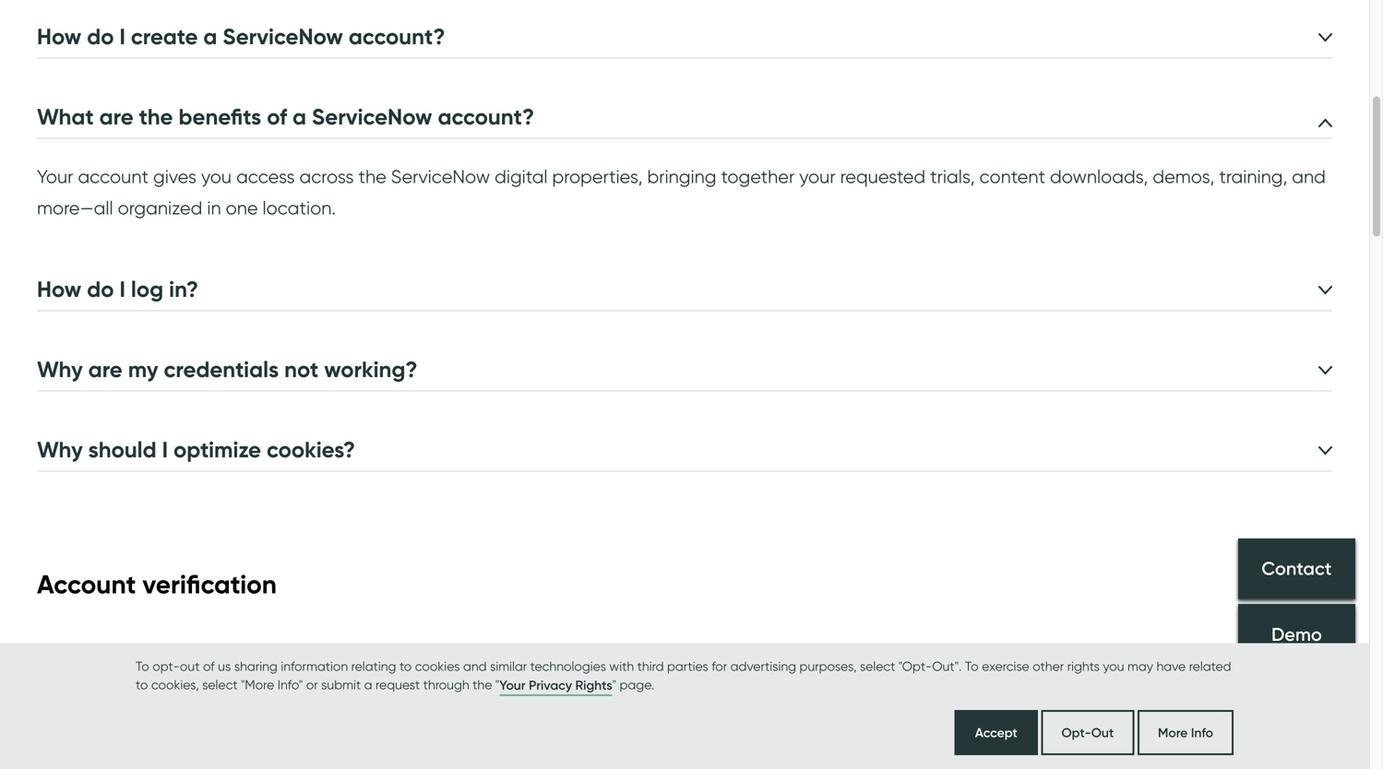 Task type: describe. For each thing, give the bounding box(es) containing it.
gives
[[153, 165, 197, 188]]

other
[[1033, 659, 1064, 675]]

info"
[[278, 677, 303, 693]]

you inside to opt-out of us sharing information relating to cookies and similar technologies with third parties for advertising purposes, select "opt-out".  to exercise other rights you may have related to cookies, select "more info" or submit a request through the "
[[1103, 659, 1125, 675]]

opt-out
[[1062, 725, 1114, 741]]

cookies,
[[151, 677, 199, 693]]

for
[[712, 659, 727, 675]]

1 to from the left
[[136, 659, 149, 675]]

and inside to opt-out of us sharing information relating to cookies and similar technologies with third parties for advertising purposes, select "opt-out".  to exercise other rights you may have related to cookies, select "more info" or submit a request through the "
[[463, 659, 487, 675]]

your for your privacy rights " page.
[[500, 678, 526, 694]]

your privacy rights link
[[500, 677, 613, 697]]

may
[[1128, 659, 1154, 675]]

more info
[[1158, 725, 1214, 741]]

trials,
[[930, 165, 975, 188]]

more info button
[[1138, 711, 1234, 756]]

together
[[721, 165, 795, 188]]

third
[[637, 659, 664, 675]]

opt-
[[1062, 725, 1092, 741]]

1 vertical spatial to
[[136, 677, 148, 693]]

1 vertical spatial select
[[202, 677, 238, 693]]

similar
[[490, 659, 527, 675]]

opt-
[[153, 659, 180, 675]]

more—all
[[37, 197, 113, 219]]

demo link
[[1239, 604, 1356, 665]]

sharing
[[234, 659, 278, 675]]

demo
[[1272, 623, 1323, 646]]

downloads,
[[1050, 165, 1149, 188]]

servicenow
[[391, 165, 490, 188]]

contact link
[[1239, 539, 1356, 600]]

out
[[1092, 725, 1114, 741]]

more
[[1158, 725, 1188, 741]]

"more
[[241, 677, 274, 693]]

cookies
[[415, 659, 460, 675]]

relating
[[351, 659, 396, 675]]

purposes,
[[800, 659, 857, 675]]

request
[[376, 677, 420, 693]]

properties,
[[552, 165, 643, 188]]

info
[[1191, 725, 1214, 741]]

out".
[[932, 659, 962, 675]]

bringing
[[647, 165, 717, 188]]

through
[[423, 677, 470, 693]]

1 horizontal spatial to
[[400, 659, 412, 675]]

to opt-out of us sharing information relating to cookies and similar technologies with third parties for advertising purposes, select "opt-out".  to exercise other rights you may have related to cookies, select "more info" or submit a request through the "
[[136, 659, 1232, 693]]



Task type: locate. For each thing, give the bounding box(es) containing it.
2 " from the left
[[613, 677, 617, 693]]

your privacy rights " page.
[[500, 677, 654, 694]]

the right across
[[359, 165, 387, 188]]

2 to from the left
[[965, 659, 979, 675]]

1 vertical spatial the
[[473, 677, 492, 693]]

and inside your account gives you access across the servicenow digital properties, bringing together your requested trials, content downloads, demos, training, and more—all organized in one location.
[[1292, 165, 1326, 188]]

us
[[218, 659, 231, 675]]

and
[[1292, 165, 1326, 188], [463, 659, 487, 675]]

1 horizontal spatial you
[[1103, 659, 1125, 675]]

0 horizontal spatial select
[[202, 677, 238, 693]]

submit
[[321, 677, 361, 693]]

you inside your account gives you access across the servicenow digital properties, bringing together your requested trials, content downloads, demos, training, and more—all organized in one location.
[[201, 165, 232, 188]]

0 horizontal spatial the
[[359, 165, 387, 188]]

or
[[306, 677, 318, 693]]

0 horizontal spatial to
[[136, 659, 149, 675]]

advertising
[[731, 659, 797, 675]]

your
[[37, 165, 73, 188], [500, 678, 526, 694]]

technologies
[[530, 659, 606, 675]]

0 vertical spatial you
[[201, 165, 232, 188]]

one
[[226, 197, 258, 219]]

1 horizontal spatial select
[[860, 659, 896, 675]]

1 horizontal spatial the
[[473, 677, 492, 693]]

0 horizontal spatial your
[[37, 165, 73, 188]]

accept
[[975, 725, 1018, 741]]

exercise
[[982, 659, 1030, 675]]

0 vertical spatial your
[[37, 165, 73, 188]]

1 vertical spatial you
[[1103, 659, 1125, 675]]

in
[[207, 197, 221, 219]]

the inside to opt-out of us sharing information relating to cookies and similar technologies with third parties for advertising purposes, select "opt-out".  to exercise other rights you may have related to cookies, select "more info" or submit a request through the "
[[473, 677, 492, 693]]

your inside your account gives you access across the servicenow digital properties, bringing together your requested trials, content downloads, demos, training, and more—all organized in one location.
[[37, 165, 73, 188]]

digital
[[495, 165, 548, 188]]

your up more—all
[[37, 165, 73, 188]]

0 horizontal spatial "
[[496, 677, 500, 693]]

" down with on the left bottom
[[613, 677, 617, 693]]

your down similar
[[500, 678, 526, 694]]

you
[[201, 165, 232, 188], [1103, 659, 1125, 675]]

page.
[[620, 677, 654, 693]]

contact
[[1262, 557, 1332, 580]]

rights
[[1068, 659, 1100, 675]]

have
[[1157, 659, 1186, 675]]

to right 'out".'
[[965, 659, 979, 675]]

and left similar
[[463, 659, 487, 675]]

information
[[281, 659, 348, 675]]

location.
[[263, 197, 336, 219]]

" inside the your privacy rights " page.
[[613, 677, 617, 693]]

account
[[37, 568, 136, 601]]

privacy
[[529, 678, 572, 694]]

to left opt-
[[136, 659, 149, 675]]

and right training,
[[1292, 165, 1326, 188]]

1 horizontal spatial and
[[1292, 165, 1326, 188]]

you up the in
[[201, 165, 232, 188]]

account
[[78, 165, 149, 188]]

out
[[180, 659, 200, 675]]

your account gives you access across the servicenow digital properties, bringing together your requested trials, content downloads, demos, training, and more—all organized in one location.
[[37, 165, 1326, 219]]

training,
[[1220, 165, 1288, 188]]

demos,
[[1153, 165, 1215, 188]]

1 vertical spatial and
[[463, 659, 487, 675]]

1 " from the left
[[496, 677, 500, 693]]

0 vertical spatial and
[[1292, 165, 1326, 188]]

1 vertical spatial your
[[500, 678, 526, 694]]

the
[[359, 165, 387, 188], [473, 677, 492, 693]]

0 vertical spatial select
[[860, 659, 896, 675]]

the inside your account gives you access across the servicenow digital properties, bringing together your requested trials, content downloads, demos, training, and more—all organized in one location.
[[359, 165, 387, 188]]

select down us
[[202, 677, 238, 693]]

1 horizontal spatial your
[[500, 678, 526, 694]]

with
[[610, 659, 634, 675]]

0 vertical spatial to
[[400, 659, 412, 675]]

your
[[800, 165, 836, 188]]

content
[[980, 165, 1046, 188]]

select left "opt-
[[860, 659, 896, 675]]

0 vertical spatial the
[[359, 165, 387, 188]]

your inside the your privacy rights " page.
[[500, 678, 526, 694]]

0 horizontal spatial to
[[136, 677, 148, 693]]

access
[[236, 165, 295, 188]]

across
[[300, 165, 354, 188]]

"
[[496, 677, 500, 693], [613, 677, 617, 693]]

opt-out button
[[1042, 711, 1135, 756]]

parties
[[667, 659, 709, 675]]

your for your account gives you access across the servicenow digital properties, bringing together your requested trials, content downloads, demos, training, and more—all organized in one location.
[[37, 165, 73, 188]]

of
[[203, 659, 215, 675]]

"opt-
[[899, 659, 932, 675]]

account verification
[[37, 568, 277, 601]]

1 horizontal spatial to
[[965, 659, 979, 675]]

" down similar
[[496, 677, 500, 693]]

you left may
[[1103, 659, 1125, 675]]

verification
[[142, 568, 277, 601]]

requested
[[840, 165, 926, 188]]

" inside to opt-out of us sharing information relating to cookies and similar technologies with third parties for advertising purposes, select "opt-out".  to exercise other rights you may have related to cookies, select "more info" or submit a request through the "
[[496, 677, 500, 693]]

rights
[[575, 678, 613, 694]]

the down similar
[[473, 677, 492, 693]]

0 horizontal spatial you
[[201, 165, 232, 188]]

a
[[364, 677, 372, 693]]

to up request at bottom
[[400, 659, 412, 675]]

accept button
[[955, 711, 1038, 756]]

related
[[1189, 659, 1232, 675]]

0 horizontal spatial and
[[463, 659, 487, 675]]

to
[[400, 659, 412, 675], [136, 677, 148, 693]]

organized
[[118, 197, 202, 219]]

to
[[136, 659, 149, 675], [965, 659, 979, 675]]

1 horizontal spatial "
[[613, 677, 617, 693]]

select
[[860, 659, 896, 675], [202, 677, 238, 693]]

to left cookies,
[[136, 677, 148, 693]]



Task type: vqa. For each thing, say whether or not it's contained in the screenshot.
About
no



